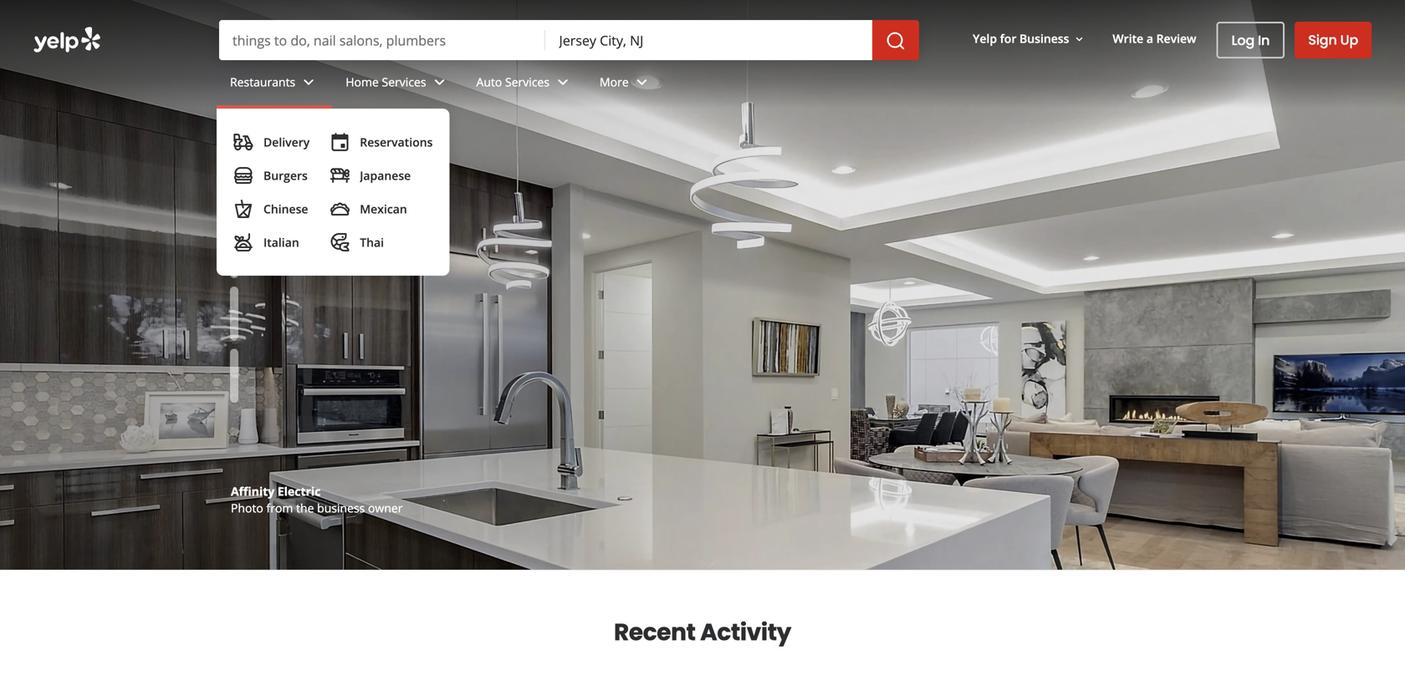 Task type: locate. For each thing, give the bounding box(es) containing it.
none field things to do, nail salons, plumbers
[[219, 20, 546, 60]]

italian link
[[227, 226, 316, 259]]

delivery link
[[227, 125, 316, 159]]

power on
[[264, 164, 450, 220]]

24 mexican v2 image
[[330, 199, 350, 219]]

24 sushi v2 image
[[330, 166, 350, 186]]

write a review
[[1113, 31, 1196, 46]]

reservations link
[[323, 125, 439, 159]]

24 chevron down v2 image left auto on the top
[[429, 72, 450, 92]]

none field up home services
[[219, 20, 546, 60]]

services inside 'link'
[[505, 74, 550, 90]]

auto
[[476, 74, 502, 90]]

recent activity
[[614, 616, 791, 649]]

0 horizontal spatial services
[[382, 74, 426, 90]]

1 horizontal spatial services
[[505, 74, 550, 90]]

address, neighborhood, city, state or zip text field
[[546, 20, 872, 60]]

menu containing delivery
[[217, 109, 450, 276]]

24 chevron down v2 image inside home services link
[[429, 72, 450, 92]]

0 horizontal spatial 24 chevron down v2 image
[[299, 72, 319, 92]]

24 chevron down v2 image inside auto services 'link'
[[553, 72, 573, 92]]

24 reservations v2 image
[[330, 132, 350, 152]]

thai
[[360, 235, 384, 250]]

home services
[[346, 74, 426, 90]]

none search field inside explore banner section banner
[[219, 20, 919, 60]]

auto services
[[476, 74, 550, 90]]

24 chevron down v2 image
[[299, 72, 319, 92], [429, 72, 450, 92], [553, 72, 573, 92]]

1 services from the left
[[382, 74, 426, 90]]

italian
[[263, 235, 299, 250]]

2 none field from the left
[[546, 20, 872, 60]]

1 horizontal spatial 24 chevron down v2 image
[[429, 72, 450, 92]]

business
[[1020, 31, 1069, 46]]

burgers
[[263, 168, 308, 184]]

None search field
[[0, 0, 1405, 276]]

log
[[1232, 31, 1255, 50]]

2 services from the left
[[505, 74, 550, 90]]

2 horizontal spatial 24 chevron down v2 image
[[553, 72, 573, 92]]

24 thai v2 image
[[330, 233, 350, 253]]

thai link
[[323, 226, 439, 259]]

2 24 chevron down v2 image from the left
[[429, 72, 450, 92]]

restaurants
[[230, 74, 295, 90]]

from
[[266, 501, 293, 516]]

electrician link
[[264, 236, 413, 276]]

24 chevron down v2 image right the auto services
[[553, 72, 573, 92]]

mexican link
[[323, 192, 439, 226]]

24 chevron down v2 image
[[632, 72, 652, 92]]

None field
[[219, 20, 546, 60], [546, 20, 872, 60]]

services right auto on the top
[[505, 74, 550, 90]]

3 24 chevron down v2 image from the left
[[553, 72, 573, 92]]

24 delivery v2 image
[[233, 132, 253, 152]]

write
[[1113, 31, 1143, 46]]

None search field
[[219, 20, 919, 60]]

16 chevron down v2 image
[[1073, 32, 1086, 46]]

log in
[[1232, 31, 1270, 50]]

in
[[1258, 31, 1270, 50]]

power
[[264, 164, 390, 220]]

24 chevron down v2 image for home services
[[429, 72, 450, 92]]

more link
[[586, 60, 665, 109]]

services right home
[[382, 74, 426, 90]]

1 none field from the left
[[219, 20, 546, 60]]

mexican
[[360, 201, 407, 217]]

24 chevron down v2 image right restaurants
[[299, 72, 319, 92]]

24 chevron down v2 image inside restaurants link
[[299, 72, 319, 92]]

menu
[[217, 109, 450, 276]]

services
[[382, 74, 426, 90], [505, 74, 550, 90]]

none field up 24 chevron down v2 icon
[[546, 20, 872, 60]]

sign up link
[[1295, 22, 1372, 59]]

1 24 chevron down v2 image from the left
[[299, 72, 319, 92]]

none field address, neighborhood, city, state or zip
[[546, 20, 872, 60]]

on
[[398, 164, 450, 220]]

24 burgers v2 image
[[233, 166, 253, 186]]

24 italian v2 image
[[233, 233, 253, 253]]

things to do, nail salons, plumbers text field
[[219, 20, 546, 60]]



Task type: describe. For each thing, give the bounding box(es) containing it.
24 search v2 image
[[291, 246, 311, 266]]

24 chevron down v2 image for restaurants
[[299, 72, 319, 92]]

yelp for business button
[[966, 23, 1093, 54]]

auto services link
[[463, 60, 586, 109]]

photo
[[231, 501, 263, 516]]

more
[[600, 74, 629, 90]]

none search field containing sign up
[[0, 0, 1405, 276]]

electric
[[278, 484, 321, 500]]

affinity
[[231, 484, 275, 500]]

services for auto services
[[505, 74, 550, 90]]

menu inside business categories element
[[217, 109, 450, 276]]

up
[[1340, 31, 1358, 49]]

search image
[[886, 31, 906, 51]]

affinity electric link
[[231, 484, 321, 500]]

explore banner section banner
[[0, 0, 1405, 570]]

home
[[346, 74, 379, 90]]

affinity electric photo from the business owner
[[231, 484, 403, 516]]

a
[[1146, 31, 1153, 46]]

owner
[[368, 501, 403, 516]]

chinese
[[263, 201, 308, 217]]

business categories element
[[217, 60, 1372, 276]]

home services link
[[332, 60, 463, 109]]

yelp for business
[[973, 31, 1069, 46]]

electrician
[[318, 246, 386, 265]]

the
[[296, 501, 314, 516]]

write a review link
[[1106, 23, 1203, 54]]

restaurants link
[[217, 60, 332, 109]]

sign up
[[1308, 31, 1358, 49]]

recent
[[614, 616, 695, 649]]

review
[[1156, 31, 1196, 46]]

log in link
[[1216, 22, 1285, 59]]

select slide image
[[230, 162, 238, 216]]

business
[[317, 501, 365, 516]]

burgers link
[[227, 159, 316, 192]]

reservations
[[360, 134, 433, 150]]

delivery
[[263, 134, 310, 150]]

japanese link
[[323, 159, 439, 192]]

activity
[[700, 616, 791, 649]]

chinese link
[[227, 192, 316, 226]]

yelp
[[973, 31, 997, 46]]

24 chinese v2 image
[[233, 199, 253, 219]]

services for home services
[[382, 74, 426, 90]]

24 chevron down v2 image for auto services
[[553, 72, 573, 92]]

sign
[[1308, 31, 1337, 49]]

for
[[1000, 31, 1016, 46]]

japanese
[[360, 168, 411, 184]]



Task type: vqa. For each thing, say whether or not it's contained in the screenshot.
error illustration Image
no



